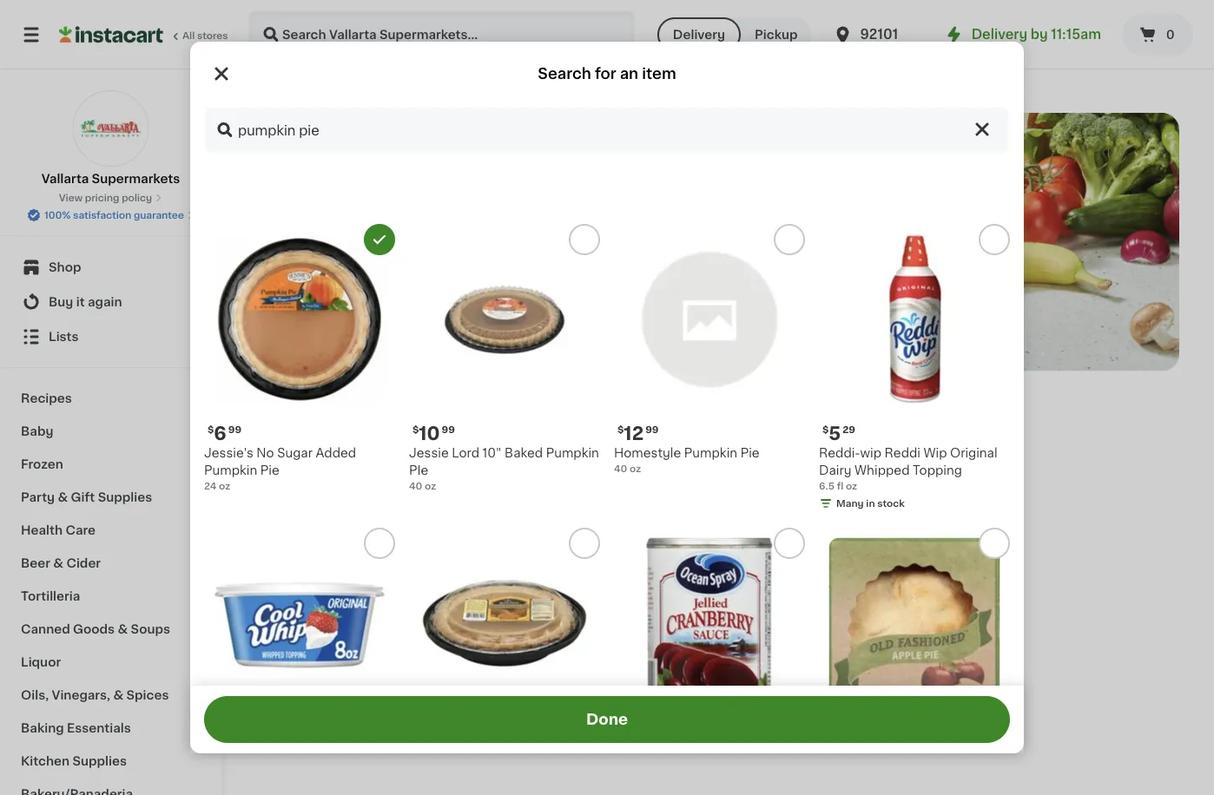 Task type: describe. For each thing, give the bounding box(es) containing it.
edit items
[[451, 281, 530, 296]]

delivery by 11:15am
[[972, 28, 1102, 41]]

buy it again link
[[10, 285, 211, 320]]

parks
[[398, 229, 433, 241]]

Search Vallarta Supermarkets... field
[[204, 106, 1011, 155]]

92101 button
[[833, 10, 937, 59]]

92101
[[861, 28, 898, 41]]

item
[[642, 66, 677, 81]]

oils, vinegars, & spices
[[21, 690, 169, 702]]

pumpkin for 10
[[546, 447, 599, 460]]

0 button
[[1123, 14, 1194, 56]]

12
[[624, 424, 644, 443]]

24
[[204, 482, 217, 491]]

sugar
[[277, 447, 313, 460]]

many in stock
[[837, 499, 905, 509]]

party
[[21, 492, 55, 504]]

instacart logo image
[[59, 24, 163, 45]]

in
[[867, 499, 875, 509]]

search for an item
[[538, 66, 677, 81]]

beer & cider link
[[10, 547, 211, 580]]

oz inside 3 señor rico rice pudding 15 oz
[[481, 617, 493, 627]]

3 señor rico rice pudding 15 oz
[[468, 560, 565, 627]]

vallarta
[[41, 173, 89, 185]]

kendall parks
[[348, 229, 433, 241]]

fl
[[837, 482, 844, 491]]

wip
[[924, 447, 948, 460]]

cider
[[66, 558, 101, 570]]

reddi
[[885, 447, 921, 460]]

it
[[76, 296, 85, 308]]

stock
[[878, 499, 905, 509]]

shop
[[49, 262, 81, 274]]

& left gift
[[58, 492, 68, 504]]

view pricing policy
[[59, 193, 152, 203]]

0
[[1167, 29, 1175, 41]]

canned
[[21, 624, 70, 636]]

again
[[88, 296, 122, 308]]

wip
[[861, 447, 882, 460]]

oz inside jessie's no sugar added pumpkin pie 24 oz
[[219, 482, 230, 491]]

oils,
[[21, 690, 49, 702]]

beer & cider
[[21, 558, 101, 570]]

baby
[[21, 426, 53, 438]]

health care
[[21, 525, 96, 537]]

beer
[[21, 558, 50, 570]]

product group containing 5
[[819, 224, 1011, 514]]

product group containing 3
[[461, 413, 606, 643]]

$ for 10
[[413, 425, 419, 435]]

99 for 12
[[646, 425, 659, 435]]

kitchen supplies
[[21, 756, 127, 768]]

29
[[843, 425, 856, 435]]

100% satisfaction guarantee
[[44, 211, 184, 220]]

tortilleria
[[21, 591, 80, 603]]

delivery for delivery by 11:15am
[[972, 28, 1028, 41]]

oils, vinegars, & spices link
[[10, 679, 211, 712]]

product group containing organic cilantro
[[275, 413, 419, 643]]

unselect item image
[[372, 232, 388, 248]]

99 for 10
[[442, 425, 455, 435]]

$ for 12
[[618, 425, 624, 435]]

$ 6 99
[[208, 424, 242, 443]]

vallarta supermarkets
[[41, 173, 180, 185]]

$ for 6
[[208, 425, 214, 435]]

liquor link
[[10, 646, 211, 679]]

rice
[[538, 583, 565, 595]]

baking essentials
[[21, 723, 131, 735]]

search
[[538, 66, 592, 81]]

dialog containing 6
[[190, 42, 1024, 796]]

frozen
[[21, 459, 63, 471]]

pie
[[409, 465, 429, 477]]

party & gift supplies
[[21, 492, 152, 504]]

added
[[316, 447, 356, 460]]

10
[[419, 424, 440, 443]]

baking
[[21, 723, 64, 735]]

jessie lord 10" baked pumpkin pie 40 oz
[[409, 447, 599, 491]]

items
[[486, 281, 530, 296]]

buy it again
[[49, 296, 122, 308]]

100% satisfaction guarantee button
[[27, 205, 195, 222]]

done
[[586, 713, 628, 728]]

all
[[182, 31, 195, 40]]

canned goods & soups link
[[10, 613, 211, 646]]

delivery button
[[658, 17, 741, 52]]

essentials
[[67, 723, 131, 735]]

3
[[478, 560, 490, 578]]

$ 10 99
[[413, 424, 455, 443]]

11:15am
[[1052, 28, 1102, 41]]

ct
[[288, 600, 298, 609]]

vallarta supermarkets link
[[41, 90, 180, 188]]

pumpkin inside homestyle pumpkin pie 40 oz
[[685, 447, 738, 460]]

all stores link
[[59, 10, 229, 59]]

satisfaction
[[73, 211, 131, 220]]

many
[[837, 499, 864, 509]]



Task type: vqa. For each thing, say whether or not it's contained in the screenshot.
topmost 40
yes



Task type: locate. For each thing, give the bounding box(es) containing it.
gift
[[71, 492, 95, 504]]

1 horizontal spatial pumpkin
[[546, 447, 599, 460]]

vinegars,
[[52, 690, 110, 702]]

original
[[951, 447, 998, 460]]

health
[[21, 525, 63, 537]]

oz down pie
[[425, 482, 436, 491]]

an
[[620, 66, 639, 81]]

4 $ from the left
[[823, 425, 829, 435]]

soups
[[131, 624, 170, 636]]

cilantro
[[333, 583, 381, 595]]

oz right 15 at the bottom left
[[481, 617, 493, 627]]

service type group
[[658, 17, 812, 52]]

rico
[[507, 583, 535, 595]]

kendall
[[348, 229, 395, 241]]

whipped
[[855, 465, 910, 477]]

3 99 from the left
[[646, 425, 659, 435]]

1 vertical spatial supplies
[[73, 756, 127, 768]]

$ inside $ 5 29
[[823, 425, 829, 435]]

supplies down essentials
[[73, 756, 127, 768]]

99 inside "$ 12 99"
[[646, 425, 659, 435]]

care
[[65, 525, 96, 537]]

delivery inside button
[[673, 29, 726, 41]]

15
[[468, 617, 479, 627]]

baked
[[505, 447, 543, 460]]

view pricing policy link
[[59, 191, 163, 205]]

reddi-
[[819, 447, 861, 460]]

40 down homestyle on the right of page
[[614, 464, 628, 474]]

spices
[[126, 690, 169, 702]]

kitchen
[[21, 756, 70, 768]]

baking essentials link
[[10, 712, 211, 746]]

organic
[[282, 583, 330, 595]]

pie inside homestyle pumpkin pie 40 oz
[[741, 447, 760, 460]]

oz inside jessie lord 10" baked pumpkin pie 40 oz
[[425, 482, 436, 491]]

0 horizontal spatial pie
[[261, 465, 280, 477]]

policy
[[122, 193, 152, 203]]

2 horizontal spatial 99
[[646, 425, 659, 435]]

40 inside homestyle pumpkin pie 40 oz
[[614, 464, 628, 474]]

$ for 5
[[823, 425, 829, 435]]

recipes
[[21, 393, 72, 405]]

shop link
[[10, 250, 211, 285]]

0 horizontal spatial 99
[[228, 425, 242, 435]]

5
[[829, 424, 841, 443]]

& right beer
[[53, 558, 63, 570]]

health care link
[[10, 514, 211, 547]]

no
[[257, 447, 274, 460]]

oz right the fl
[[846, 482, 858, 491]]

$ 5 29
[[823, 424, 856, 443]]

frozen link
[[10, 448, 211, 481]]

$ inside $ 6 99
[[208, 425, 214, 435]]

oz right 24 at the left bottom of the page
[[219, 482, 230, 491]]

by
[[1031, 28, 1048, 41]]

99 inside $ 6 99
[[228, 425, 242, 435]]

all stores
[[182, 31, 228, 40]]

0 horizontal spatial pumpkin
[[204, 465, 257, 477]]

pumpkin right homestyle on the right of page
[[685, 447, 738, 460]]

2 horizontal spatial pumpkin
[[685, 447, 738, 460]]

oz inside reddi-wip reddi wip original dairy whipped topping 6.5 fl oz
[[846, 482, 858, 491]]

supplies up health care link
[[98, 492, 152, 504]]

2 99 from the left
[[442, 425, 455, 435]]

99 right 6
[[228, 425, 242, 435]]

$ up homestyle on the right of page
[[618, 425, 624, 435]]

40 inside jessie lord 10" baked pumpkin pie 40 oz
[[409, 482, 423, 491]]

100%
[[44, 211, 71, 220]]

delivery for delivery
[[673, 29, 726, 41]]

pumpkin inside jessie lord 10" baked pumpkin pie 40 oz
[[546, 447, 599, 460]]

99
[[228, 425, 242, 435], [442, 425, 455, 435], [646, 425, 659, 435]]

$
[[208, 425, 214, 435], [413, 425, 419, 435], [618, 425, 624, 435], [823, 425, 829, 435]]

40 down pie
[[409, 482, 423, 491]]

product group containing 10
[[409, 224, 600, 494]]

None search field
[[204, 106, 1011, 155]]

$ inside $ 10 99
[[413, 425, 419, 435]]

0 horizontal spatial 40
[[409, 482, 423, 491]]

0 horizontal spatial delivery
[[673, 29, 726, 41]]

2 $ from the left
[[413, 425, 419, 435]]

topping
[[913, 465, 963, 477]]

None search field
[[249, 10, 635, 59]]

supplies inside the party & gift supplies link
[[98, 492, 152, 504]]

jessie's no sugar added pumpkin pie 24 oz
[[204, 447, 356, 491]]

reddi-wip reddi wip original dairy whipped topping 6.5 fl oz
[[819, 447, 998, 491]]

$ left 29
[[823, 425, 829, 435]]

dialog
[[190, 42, 1024, 796]]

& left soups
[[118, 624, 128, 636]]

party & gift supplies link
[[10, 481, 211, 514]]

99 for 6
[[228, 425, 242, 435]]

pumpkin down jessie's
[[204, 465, 257, 477]]

tortilleria link
[[10, 580, 211, 613]]

product group containing 12
[[614, 224, 805, 476]]

3 $ from the left
[[618, 425, 624, 435]]

oz inside homestyle pumpkin pie 40 oz
[[630, 464, 641, 474]]

guarantee
[[134, 211, 184, 220]]

lists link
[[10, 320, 211, 355]]

oz down homestyle on the right of page
[[630, 464, 641, 474]]

organic cilantro 1 ct
[[282, 583, 381, 609]]

homestyle pumpkin pie 40 oz
[[614, 447, 760, 474]]

$ 12 99
[[618, 424, 659, 443]]

liquor
[[21, 657, 61, 669]]

dairy
[[819, 465, 852, 477]]

1 horizontal spatial delivery
[[972, 28, 1028, 41]]

pumpkin right baked
[[546, 447, 599, 460]]

pudding
[[468, 600, 519, 612]]

pumpkin for 6
[[204, 465, 257, 477]]

pricing
[[85, 193, 119, 203]]

pie inside jessie's no sugar added pumpkin pie 24 oz
[[261, 465, 280, 477]]

$ inside "$ 12 99"
[[618, 425, 624, 435]]

6.5
[[819, 482, 835, 491]]

product group
[[204, 224, 395, 494], [409, 224, 600, 494], [614, 224, 805, 476], [819, 224, 1011, 514], [275, 413, 419, 643], [461, 413, 606, 643], [204, 528, 395, 796], [409, 528, 600, 780], [614, 528, 805, 796], [819, 528, 1011, 780]]

$ up jessie
[[413, 425, 419, 435]]

1 $ from the left
[[208, 425, 214, 435]]

supplies inside kitchen supplies link
[[73, 756, 127, 768]]

1 horizontal spatial 40
[[614, 464, 628, 474]]

for
[[595, 66, 617, 81]]

lists
[[49, 331, 79, 343]]

recipes link
[[10, 382, 211, 415]]

pumpkin
[[546, 447, 599, 460], [685, 447, 738, 460], [204, 465, 257, 477]]

1 horizontal spatial 99
[[442, 425, 455, 435]]

jessie's
[[204, 447, 254, 460]]

product group containing 6
[[204, 224, 395, 494]]

delivery up item
[[673, 29, 726, 41]]

99 right 12
[[646, 425, 659, 435]]

stores
[[197, 31, 228, 40]]

0 vertical spatial pie
[[741, 447, 760, 460]]

kitchen supplies link
[[10, 746, 211, 779]]

view
[[59, 193, 83, 203]]

1 vertical spatial pie
[[261, 465, 280, 477]]

goods
[[73, 624, 115, 636]]

1 horizontal spatial pie
[[741, 447, 760, 460]]

1 99 from the left
[[228, 425, 242, 435]]

señor
[[468, 583, 504, 595]]

pickup
[[755, 29, 798, 41]]

0 vertical spatial 40
[[614, 464, 628, 474]]

$ up jessie's
[[208, 425, 214, 435]]

lord
[[452, 447, 480, 460]]

& left spices
[[113, 690, 123, 702]]

pumpkin inside jessie's no sugar added pumpkin pie 24 oz
[[204, 465, 257, 477]]

canned goods & soups
[[21, 624, 170, 636]]

1 vertical spatial 40
[[409, 482, 423, 491]]

0 vertical spatial supplies
[[98, 492, 152, 504]]

jessie
[[409, 447, 449, 460]]

99 inside $ 10 99
[[442, 425, 455, 435]]

pickup button
[[741, 17, 812, 52]]

10"
[[483, 447, 502, 460]]

delivery left by
[[972, 28, 1028, 41]]

$1.29 element
[[282, 557, 412, 580]]

vallarta supermarkets logo image
[[73, 90, 149, 167]]

40
[[614, 464, 628, 474], [409, 482, 423, 491]]

99 right the 10
[[442, 425, 455, 435]]



